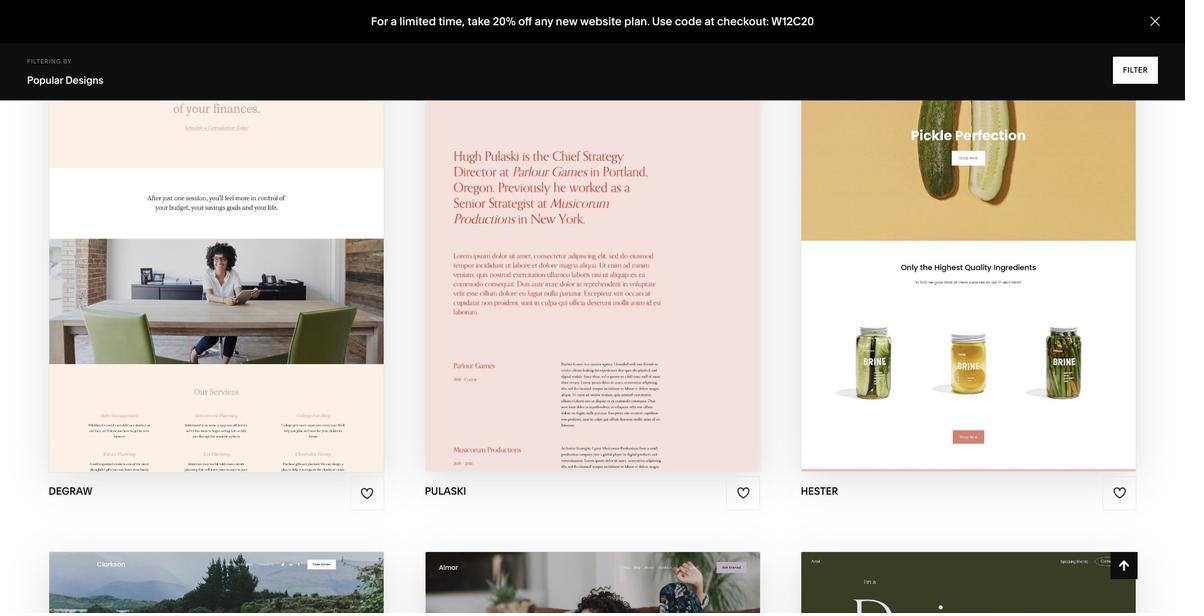 Task type: locate. For each thing, give the bounding box(es) containing it.
0 vertical spatial hester
[[977, 225, 1023, 239]]

pulaski inside the start with pulaski 'button'
[[598, 225, 649, 239]]

2 horizontal spatial preview
[[918, 249, 972, 263]]

start up preview hester
[[903, 225, 940, 239]]

0 horizontal spatial start
[[146, 225, 183, 239]]

start up preview degraw
[[146, 225, 183, 239]]

amal image
[[802, 552, 1137, 613]]

filtering by
[[27, 58, 72, 65]]

preview down the start with pulaski
[[539, 249, 593, 263]]

hester inside button
[[977, 225, 1023, 239]]

3 with from the left
[[186, 225, 217, 239]]

2 horizontal spatial start
[[903, 225, 940, 239]]

designs
[[66, 74, 104, 86]]

at
[[705, 14, 715, 28]]

plan.
[[625, 14, 650, 28]]

clarkson image
[[49, 552, 384, 613]]

degraw inside button
[[220, 225, 274, 239]]

3 start from the left
[[146, 225, 183, 239]]

1 vertical spatial pulaski
[[596, 249, 647, 263]]

start inside start with degraw button
[[146, 225, 183, 239]]

start inside start with hester button
[[903, 225, 940, 239]]

1 horizontal spatial with
[[564, 225, 595, 239]]

with for degraw
[[186, 225, 217, 239]]

start for preview hester
[[903, 225, 940, 239]]

with inside 'button'
[[564, 225, 595, 239]]

with up preview degraw
[[186, 225, 217, 239]]

0 horizontal spatial with
[[186, 225, 217, 239]]

start with degraw button
[[146, 215, 287, 249]]

preview pulaski
[[539, 249, 647, 263]]

preview degraw
[[161, 249, 272, 263]]

pulaski inside preview pulaski link
[[596, 249, 647, 263]]

0 horizontal spatial preview
[[161, 249, 215, 263]]

1 horizontal spatial start
[[524, 225, 561, 239]]

preview
[[539, 249, 593, 263], [918, 249, 972, 263], [161, 249, 215, 263]]

2 preview from the left
[[918, 249, 972, 263]]

take
[[468, 14, 490, 28]]

use
[[652, 14, 673, 28]]

pulaski
[[598, 225, 649, 239], [596, 249, 647, 263], [425, 485, 466, 497]]

2 start from the left
[[903, 225, 940, 239]]

1 preview from the left
[[539, 249, 593, 263]]

preview down start with hester
[[918, 249, 972, 263]]

0 vertical spatial pulaski
[[598, 225, 649, 239]]

popular designs
[[27, 74, 104, 86]]

filter button
[[1114, 57, 1159, 84]]

hester image
[[802, 26, 1137, 472]]

1 horizontal spatial preview
[[539, 249, 593, 263]]

any
[[535, 14, 554, 28]]

preview for preview pulaski
[[539, 249, 593, 263]]

2 vertical spatial hester
[[801, 485, 839, 497]]

almar image
[[426, 552, 760, 613]]

1 with from the left
[[564, 225, 595, 239]]

with up preview pulaski
[[564, 225, 595, 239]]

degraw image
[[49, 26, 384, 472]]

start up preview pulaski
[[524, 225, 561, 239]]

hester
[[977, 225, 1023, 239], [975, 249, 1021, 263], [801, 485, 839, 497]]

1 start from the left
[[524, 225, 561, 239]]

add pulaski to your favorites list image
[[737, 487, 751, 500]]

with
[[564, 225, 595, 239], [943, 225, 974, 239], [186, 225, 217, 239]]

w12c20
[[772, 14, 815, 28]]

2 with from the left
[[943, 225, 974, 239]]

2 horizontal spatial with
[[943, 225, 974, 239]]

start for preview pulaski
[[524, 225, 561, 239]]

off
[[519, 14, 532, 28]]

0 vertical spatial degraw
[[220, 225, 274, 239]]

popular
[[27, 74, 63, 86]]

add degraw to your favorites list image
[[361, 487, 374, 500]]

3 preview from the left
[[161, 249, 215, 263]]

website
[[580, 14, 622, 28]]

degraw
[[220, 225, 274, 239], [218, 249, 272, 263], [49, 485, 92, 497]]

preview down start with degraw
[[161, 249, 215, 263]]

start
[[524, 225, 561, 239], [903, 225, 940, 239], [146, 225, 183, 239]]

with up preview hester
[[943, 225, 974, 239]]

filter
[[1124, 65, 1149, 75]]

start inside 'button'
[[524, 225, 561, 239]]



Task type: vqa. For each thing, say whether or not it's contained in the screenshot.
online store - portfolio - memberships - blog - scheduling - courses - services - local business
no



Task type: describe. For each thing, give the bounding box(es) containing it.
preview for preview degraw
[[161, 249, 215, 263]]

start for preview degraw
[[146, 225, 183, 239]]

for a limited time, take 20% off any new website plan. use code at checkout: w12c20
[[371, 14, 815, 28]]

start with pulaski
[[524, 225, 649, 239]]

new
[[556, 14, 578, 28]]

start with pulaski button
[[524, 215, 662, 249]]

back to top image
[[1118, 559, 1132, 573]]

filtering
[[27, 58, 61, 65]]

start with degraw
[[146, 225, 274, 239]]

2 vertical spatial pulaski
[[425, 485, 466, 497]]

1 vertical spatial degraw
[[218, 249, 272, 263]]

add hester to your favorites list image
[[1113, 487, 1127, 500]]

preview hester
[[918, 249, 1021, 263]]

by
[[63, 58, 72, 65]]

a
[[391, 14, 397, 28]]

checkout:
[[718, 14, 769, 28]]

preview hester link
[[918, 239, 1021, 273]]

code
[[675, 14, 702, 28]]

preview pulaski link
[[539, 239, 647, 273]]

pulaski image
[[426, 26, 760, 472]]

20%
[[493, 14, 516, 28]]

with for hester
[[943, 225, 974, 239]]

for
[[371, 14, 388, 28]]

with for pulaski
[[564, 225, 595, 239]]

start with hester button
[[903, 215, 1036, 249]]

1 vertical spatial hester
[[975, 249, 1021, 263]]

time,
[[439, 14, 465, 28]]

start with hester
[[903, 225, 1023, 239]]

2 vertical spatial degraw
[[49, 485, 92, 497]]

limited
[[400, 14, 436, 28]]

preview for preview hester
[[918, 249, 972, 263]]

preview degraw link
[[161, 239, 272, 273]]



